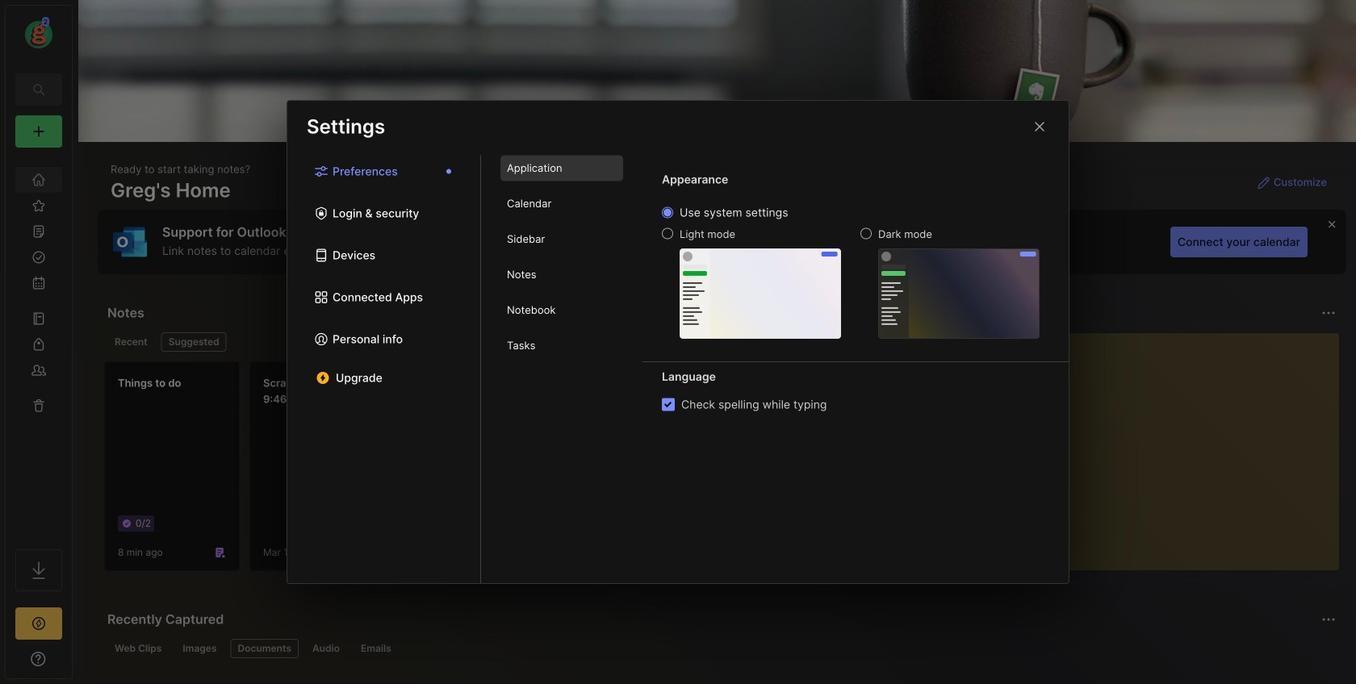Task type: vqa. For each thing, say whether or not it's contained in the screenshot.
Close image
yes



Task type: locate. For each thing, give the bounding box(es) containing it.
close image
[[1031, 117, 1050, 137]]

None checkbox
[[662, 399, 675, 412]]

home image
[[31, 172, 47, 188]]

option group
[[662, 206, 1040, 339]]

None radio
[[662, 207, 674, 218], [662, 228, 674, 239], [861, 228, 872, 239], [662, 207, 674, 218], [662, 228, 674, 239], [861, 228, 872, 239]]

tab
[[501, 155, 624, 181], [501, 191, 624, 217], [501, 227, 624, 252], [501, 262, 624, 288], [501, 298, 624, 323], [107, 333, 155, 352], [161, 333, 227, 352], [501, 333, 624, 359], [107, 640, 169, 659], [176, 640, 224, 659], [231, 640, 299, 659], [305, 640, 347, 659], [354, 640, 399, 659]]

main element
[[0, 0, 78, 685]]

tab list
[[288, 155, 481, 584], [481, 155, 643, 584], [107, 333, 916, 352], [107, 640, 1334, 659]]

tree
[[6, 158, 72, 536]]

row group
[[104, 362, 1357, 582]]



Task type: describe. For each thing, give the bounding box(es) containing it.
edit search image
[[29, 80, 48, 99]]

upgrade image
[[29, 615, 48, 634]]

Start writing… text field
[[955, 334, 1339, 558]]

tree inside main element
[[6, 158, 72, 536]]



